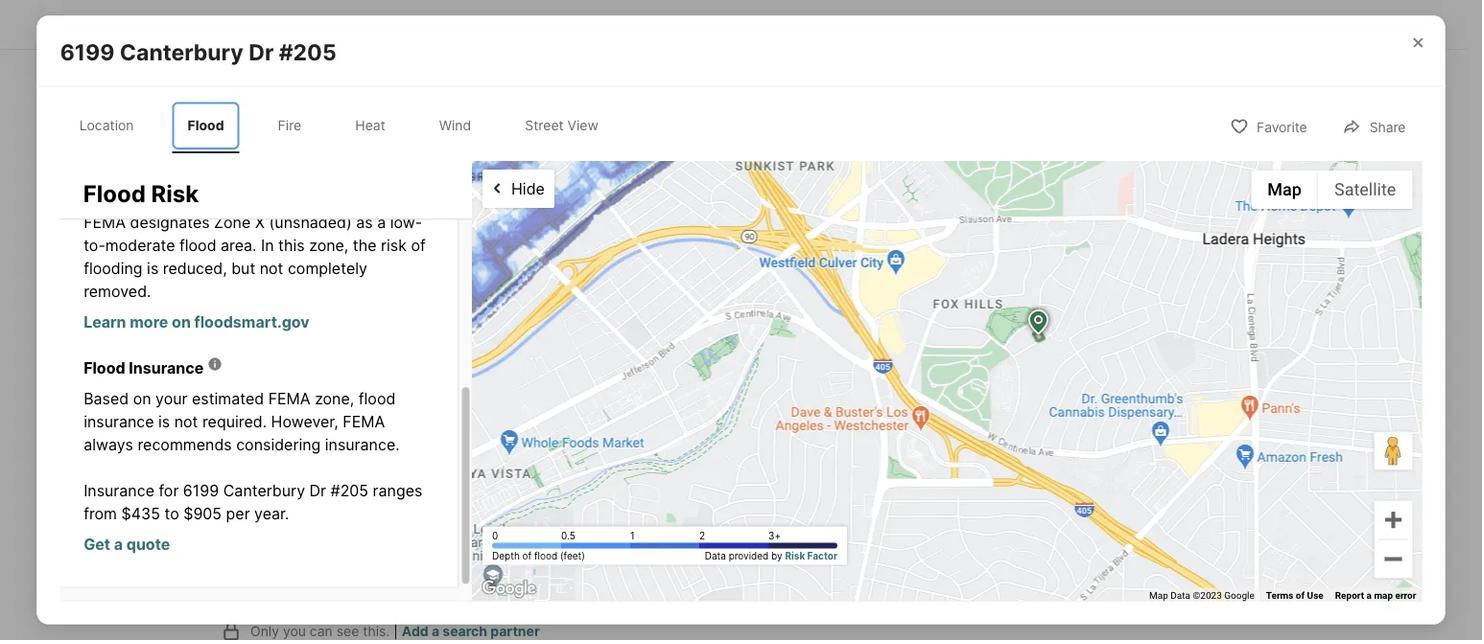 Task type: locate. For each thing, give the bounding box(es) containing it.
0 horizontal spatial oct
[[991, 165, 1015, 178]]

favorite right next icon
[[1257, 119, 1307, 135]]

ago
[[418, 11, 446, 30]]

1 vertical spatial report
[[1335, 590, 1364, 601]]

6199 inside insurance for 6199 canterbury dr #205 ranges from $435 to $905 per year.
[[183, 482, 219, 501]]

0 vertical spatial on
[[171, 313, 190, 332]]

0 horizontal spatial use
[[803, 332, 820, 344]]

fema up the to-
[[83, 213, 125, 232]]

anytime
[[1034, 331, 1077, 344]]

favorite inside 6199 canterbury dr #205 'dialog'
[[1257, 119, 1307, 135]]

tab list inside 6199 canterbury dr #205 'dialog'
[[60, 99, 633, 154]]

6199 up location
[[60, 39, 115, 66]]

1 vertical spatial tour
[[1119, 289, 1150, 308]]

via
[[1154, 228, 1170, 242]]

favorite button up go on the top of the page
[[931, 4, 1041, 44]]

0 vertical spatial not
[[259, 259, 283, 278]]

not down in
[[259, 259, 283, 278]]

0 horizontal spatial report a map error
[[831, 332, 912, 344]]

flood up "reduced,"
[[179, 236, 216, 255]]

1 vertical spatial report a map error link
[[1335, 590, 1417, 601]]

1 vertical spatial ©2023
[[1193, 590, 1222, 601]]

0 horizontal spatial tour
[[988, 228, 1014, 242]]

favorite for share
[[1257, 119, 1307, 135]]

24 oct
[[985, 129, 1021, 178]]

23-
[[786, 11, 812, 30]]

0 horizontal spatial ©2023
[[689, 332, 718, 344]]

0 vertical spatial ©2023
[[689, 332, 718, 344]]

tour left in at the right of page
[[988, 228, 1014, 242]]

tab list
[[220, 0, 856, 49], [60, 99, 633, 154]]

2 right 1
[[699, 530, 705, 542]]

map
[[246, 94, 280, 114], [1268, 180, 1302, 200], [646, 332, 665, 344], [1149, 590, 1168, 601]]

only
[[250, 624, 279, 640]]

0 horizontal spatial data
[[705, 551, 726, 562]]

terms of use inside 6199 canterbury dr #205 'dialog'
[[1266, 590, 1324, 601]]

2 vertical spatial flood
[[83, 359, 125, 378]]

1 vertical spatial terms of use
[[1266, 590, 1324, 601]]

1 horizontal spatial map
[[1374, 590, 1393, 601]]

flood tab
[[172, 102, 239, 150]]

1 horizontal spatial data
[[1171, 590, 1191, 601]]

the
[[352, 236, 376, 255]]

google image down but
[[225, 319, 288, 344]]

not inside based on your estimated fema zone, flood insurance is not required. however, fema always recommends considering insurance.
[[174, 413, 198, 431]]

1 horizontal spatial report
[[1335, 590, 1364, 601]]

flood up the to-
[[83, 180, 146, 208]]

2 oct from the left
[[1086, 165, 1110, 178]]

report a map error link for map data ©2023 google
[[831, 332, 912, 344]]

0 horizontal spatial google image
[[225, 319, 288, 344]]

canterbury down redfin
[[120, 39, 244, 66]]

it's free, cancel anytime
[[948, 331, 1077, 344]]

this
[[1033, 69, 1074, 96], [278, 236, 304, 255]]

24,
[[486, 11, 509, 30]]

None button
[[959, 101, 1047, 191], [1054, 101, 1142, 190], [1149, 101, 1237, 190], [959, 101, 1047, 191], [1054, 101, 1142, 190], [1149, 101, 1237, 190]]

your comments
[[220, 516, 389, 543]]

list box
[[948, 210, 1248, 260]]

1 vertical spatial insurance
[[83, 482, 154, 501]]

1 vertical spatial flood
[[358, 390, 395, 408]]

0 horizontal spatial report
[[831, 332, 860, 344]]

2 inside 'dialog'
[[699, 530, 705, 542]]

flood down "6199 canterbury dr #205"
[[188, 118, 224, 134]]

1 horizontal spatial terms of use link
[[1266, 590, 1324, 601]]

fema inside fema designates zone x (unshaded) as a low- to-moderate flood area. in this zone, the risk of flooding is reduced, but not completely removed.
[[83, 213, 125, 232]]

1 horizontal spatial use
[[1307, 590, 1324, 601]]

1 horizontal spatial on
[[171, 313, 190, 332]]

1 vertical spatial #205
[[330, 482, 368, 501]]

#205 down search
[[279, 39, 337, 66]]

0 vertical spatial risk
[[151, 180, 199, 208]]

2 left the minutes
[[341, 11, 350, 30]]

oct down 25
[[1086, 165, 1110, 178]]

is
[[146, 259, 158, 278], [158, 413, 170, 431]]

0 vertical spatial share button
[[1153, 4, 1248, 44]]

error for map data ©2023 google
[[1396, 590, 1417, 601]]

on
[[171, 313, 190, 332], [133, 390, 151, 408]]

add a search partner button
[[402, 624, 540, 640]]

2 horizontal spatial flood
[[534, 551, 558, 562]]

ranges
[[372, 482, 422, 501]]

satellite
[[1335, 180, 1396, 200]]

google inside 6199 canterbury dr #205 'dialog'
[[1224, 590, 1255, 601]]

map button
[[229, 85, 296, 124], [1251, 171, 1318, 209]]

oct for 25
[[1086, 165, 1110, 178]]

tour left the via
[[1127, 228, 1151, 242]]

1 vertical spatial this
[[278, 236, 304, 255]]

1 vertical spatial not
[[174, 413, 198, 431]]

tour
[[983, 69, 1028, 96], [1119, 289, 1150, 308]]

$905
[[183, 505, 221, 524]]

0 vertical spatial flood
[[188, 118, 224, 134]]

terms of use for map data ©2023 google
[[762, 332, 820, 344]]

1 horizontal spatial terms of use
[[1266, 590, 1324, 601]]

home
[[1079, 69, 1140, 96]]

start an offer button
[[948, 400, 1248, 446]]

0 horizontal spatial on
[[133, 390, 151, 408]]

street view
[[525, 118, 599, 134]]

1 vertical spatial 6199
[[183, 482, 219, 501]]

zone, up "however,"
[[314, 390, 354, 408]]

overview
[[369, 18, 428, 34]]

map inside 6199 canterbury dr #205 'dialog'
[[1374, 590, 1393, 601]]

add right the ·
[[366, 379, 396, 397]]

use inside 6199 canterbury dr #205 'dialog'
[[1307, 590, 1324, 601]]

1 vertical spatial google image
[[477, 577, 541, 602]]

canterbury inside insurance for 6199 canterbury dr #205 ranges from $435 to $905 per year.
[[223, 482, 305, 501]]

search
[[443, 624, 487, 640]]

tour inside tour via video chat option
[[1127, 228, 1151, 242]]

terms
[[762, 332, 790, 344], [1266, 590, 1294, 601]]

source:
[[649, 11, 705, 30]]

get a quote link
[[83, 536, 170, 554]]

map
[[870, 332, 889, 344], [1374, 590, 1393, 601]]

0
[[492, 530, 498, 542]]

0 vertical spatial fema
[[83, 213, 125, 232]]

map for map data ©2023 google
[[1374, 590, 1393, 601]]

0 vertical spatial tab list
[[220, 0, 856, 49]]

•
[[638, 11, 647, 30]]

oct down 24
[[991, 165, 1015, 178]]

1 vertical spatial terms of use link
[[1266, 590, 1324, 601]]

google image inside 6199 canterbury dr #205 'dialog'
[[477, 577, 541, 602]]

of inside fema designates zone x (unshaded) as a low- to-moderate flood area. in this zone, the risk of flooding is reduced, but not completely removed.
[[411, 236, 425, 255]]

for
[[158, 482, 178, 501]]

#205 inside 6199 canterbury dr #205 element
[[279, 39, 337, 66]]

0 vertical spatial google image
[[225, 319, 288, 344]]

from
[[83, 505, 117, 524]]

google image down "depth"
[[477, 577, 541, 602]]

tour in person option
[[948, 210, 1088, 260]]

1 horizontal spatial report a map error link
[[1335, 590, 1417, 601]]

0 vertical spatial is
[[146, 259, 158, 278]]

error
[[891, 332, 912, 344], [1396, 590, 1417, 601]]

canterbury up year.
[[223, 482, 305, 501]]

1 horizontal spatial risk
[[785, 551, 805, 562]]

0 horizontal spatial report a map error link
[[831, 332, 912, 344]]

0 horizontal spatial terms of use link
[[762, 332, 820, 344]]

26 oct
[[1175, 129, 1211, 178]]

satellite button
[[1318, 171, 1413, 209]]

1 horizontal spatial google image
[[477, 577, 541, 602]]

is down your
[[158, 413, 170, 431]]

this left home on the right top of page
[[1033, 69, 1074, 96]]

overview tab
[[347, 3, 450, 49]]

zone, inside based on your estimated fema zone, flood insurance is not required. however, fema always recommends considering insurance.
[[314, 390, 354, 408]]

is down moderate
[[146, 259, 158, 278]]

reduced,
[[162, 259, 227, 278]]

0 horizontal spatial share
[[1196, 17, 1232, 33]]

flooding
[[83, 259, 142, 278]]

2 horizontal spatial oct
[[1181, 165, 1205, 178]]

risk
[[151, 180, 199, 208], [785, 551, 805, 562]]

0 vertical spatial share
[[1196, 17, 1232, 33]]

(feet)
[[560, 551, 585, 562]]

1 horizontal spatial favorite button
[[1214, 106, 1324, 146]]

flood for flood insurance
[[83, 359, 125, 378]]

0 vertical spatial use
[[803, 332, 820, 344]]

report a map error for map data ©2023 google
[[831, 332, 912, 344]]

1 vertical spatial favorite button
[[1214, 106, 1324, 146]]

0 horizontal spatial error
[[891, 332, 912, 344]]

1 tour from the left
[[988, 228, 1014, 242]]

x-out
[[1092, 17, 1129, 33]]

min
[[318, 379, 346, 397]]

0 vertical spatial insurance
[[128, 359, 203, 378]]

fema up "however,"
[[268, 390, 310, 408]]

1 horizontal spatial error
[[1396, 590, 1417, 601]]

this right in
[[278, 236, 304, 255]]

fema
[[83, 213, 125, 232], [268, 390, 310, 408], [342, 413, 385, 431]]

save
[[850, 576, 887, 595]]

tour for schedule
[[1119, 289, 1150, 308]]

your
[[155, 390, 187, 408]]

1 vertical spatial is
[[158, 413, 170, 431]]

1 vertical spatial favorite
[[1257, 119, 1307, 135]]

zone, inside fema designates zone x (unshaded) as a low- to-moderate flood area. in this zone, the risk of flooding is reduced, but not completely removed.
[[309, 236, 348, 255]]

menu bar inside 6199 canterbury dr #205 'dialog'
[[1251, 171, 1413, 209]]

report a map error inside 6199 canterbury dr #205 'dialog'
[[1335, 590, 1417, 601]]

1 oct from the left
[[991, 165, 1015, 178]]

canterbury
[[120, 39, 244, 66], [223, 482, 305, 501]]

1 horizontal spatial add
[[402, 624, 429, 640]]

is inside based on your estimated fema zone, flood insurance is not required. however, fema always recommends considering insurance.
[[158, 413, 170, 431]]

0 vertical spatial tour
[[983, 69, 1028, 96]]

dr up your comments
[[309, 482, 326, 501]]

1
[[630, 530, 635, 542]]

dr down the search link
[[249, 39, 274, 66]]

2 vertical spatial fema
[[342, 413, 385, 431]]

not up recommends
[[174, 413, 198, 431]]

0 horizontal spatial fema
[[83, 213, 125, 232]]

tour right schedule
[[1119, 289, 1150, 308]]

tab list containing search
[[220, 0, 856, 49]]

1 vertical spatial on
[[133, 390, 151, 408]]

recommends
[[137, 436, 231, 454]]

report a map error
[[831, 332, 912, 344], [1335, 590, 1417, 601]]

#
[[776, 11, 786, 30]]

1 vertical spatial report a map error
[[1335, 590, 1417, 601]]

0 vertical spatial this
[[1033, 69, 1074, 96]]

flood inside fema designates zone x (unshaded) as a low- to-moderate flood area. in this zone, the risk of flooding is reduced, but not completely removed.
[[179, 236, 216, 255]]

oct inside 25 oct
[[1086, 165, 1110, 178]]

street view tab
[[510, 102, 614, 150]]

ask
[[967, 475, 996, 494]]

google image
[[225, 319, 288, 344], [477, 577, 541, 602]]

1 horizontal spatial tour
[[1127, 228, 1151, 242]]

depth
[[492, 551, 520, 562]]

1 vertical spatial error
[[1396, 590, 1417, 601]]

0 vertical spatial zone,
[[309, 236, 348, 255]]

hide button
[[483, 170, 554, 208]]

0 horizontal spatial add
[[366, 379, 396, 397]]

0 vertical spatial map
[[870, 332, 889, 344]]

tab list containing location
[[60, 99, 633, 154]]

risk right the by
[[785, 551, 805, 562]]

oct for 24
[[991, 165, 1015, 178]]

0 horizontal spatial not
[[174, 413, 198, 431]]

| add a search partner
[[394, 624, 540, 640]]

learn more on floodsmart.gov link
[[83, 313, 309, 332]]

flood insurance
[[83, 359, 203, 378]]

share
[[1196, 17, 1232, 33], [1370, 119, 1406, 135]]

menu bar containing map
[[1251, 171, 1413, 209]]

0 horizontal spatial tour
[[983, 69, 1028, 96]]

sale
[[615, 18, 643, 34]]

—
[[299, 379, 315, 397]]

map inside menu bar
[[246, 94, 280, 114]]

flood left (feet)
[[534, 551, 558, 562]]

favorite up go on the top of the page
[[975, 17, 1025, 33]]

menu bar
[[1251, 171, 1413, 209]]

schools tab
[[747, 3, 841, 49]]

oct inside 24 oct
[[991, 165, 1015, 178]]

favorite button right 26
[[1214, 106, 1324, 146]]

1 horizontal spatial oct
[[1086, 165, 1110, 178]]

share button up the satellite popup button
[[1327, 106, 1422, 146]]

1 horizontal spatial share button
[[1327, 106, 1422, 146]]

1 vertical spatial data
[[1171, 590, 1191, 601]]

0 vertical spatial terms of use link
[[762, 332, 820, 344]]

tour inside button
[[1119, 289, 1150, 308]]

year.
[[254, 505, 289, 524]]

#205 up comments
[[330, 482, 368, 501]]

0.5
[[561, 530, 575, 542]]

0 vertical spatial favorite
[[975, 17, 1025, 33]]

zone, up completely
[[309, 236, 348, 255]]

0 vertical spatial terms
[[762, 332, 790, 344]]

&
[[646, 18, 655, 34]]

x-out button
[[1049, 4, 1145, 44]]

tour for go
[[983, 69, 1028, 96]]

error inside 6199 canterbury dr #205 'dialog'
[[1396, 590, 1417, 601]]

flood up based on the left bottom of page
[[83, 359, 125, 378]]

factor
[[807, 551, 838, 562]]

3 oct from the left
[[1181, 165, 1205, 178]]

terms for map data ©2023 google
[[762, 332, 790, 344]]

estimated
[[191, 390, 264, 408]]

depth of flood (feet)
[[492, 551, 585, 562]]

share button right out
[[1153, 4, 1248, 44]]

1 horizontal spatial 2
[[699, 530, 705, 542]]

flood inside flood 'tab'
[[188, 118, 224, 134]]

favorite
[[975, 17, 1025, 33], [1257, 119, 1307, 135]]

report inside 6199 canterbury dr #205 'dialog'
[[1335, 590, 1364, 601]]

cancel
[[995, 331, 1031, 344]]

redfin
[[220, 11, 266, 30]]

favorite button
[[931, 4, 1041, 44], [1214, 106, 1324, 146]]

commute
[[412, 379, 482, 397]]

tour for tour in person
[[988, 228, 1014, 242]]

list box containing tour in person
[[948, 210, 1248, 260]]

map button down next icon
[[1251, 171, 1318, 209]]

1 vertical spatial dr
[[309, 482, 326, 501]]

schedule tour
[[1046, 289, 1150, 308]]

0 vertical spatial google
[[720, 332, 751, 344]]

1 vertical spatial use
[[1307, 590, 1324, 601]]

google for map data ©2023 google
[[720, 332, 751, 344]]

learn
[[83, 313, 126, 332]]

insurance up your
[[128, 359, 203, 378]]

or
[[1087, 364, 1109, 382]]

this.
[[363, 624, 390, 640]]

6199 canterbury dr #205 dialog
[[37, 0, 1482, 641]]

0 horizontal spatial this
[[278, 236, 304, 255]]

2 tour from the left
[[1127, 228, 1151, 242]]

0 vertical spatial map button
[[229, 85, 296, 124]]

moderate
[[105, 236, 175, 255]]

risk up designates
[[151, 180, 199, 208]]

in
[[1016, 228, 1027, 242]]

1 horizontal spatial dr
[[309, 482, 326, 501]]

video
[[1173, 228, 1203, 242]]

map button down the search link
[[229, 85, 296, 124]]

tour inside tour in person option
[[988, 228, 1014, 242]]

1 vertical spatial map button
[[1251, 171, 1318, 209]]

terms of use for map data ©2023 google
[[1266, 590, 1324, 601]]

is inside fema designates zone x (unshaded) as a low- to-moderate flood area. in this zone, the risk of flooding is reduced, but not completely removed.
[[146, 259, 158, 278]]

this inside fema designates zone x (unshaded) as a low- to-moderate flood area. in this zone, the risk of flooding is reduced, but not completely removed.
[[278, 236, 304, 255]]

add right | on the left of page
[[402, 624, 429, 640]]

©2023
[[689, 332, 718, 344], [1193, 590, 1222, 601]]

0 vertical spatial dr
[[249, 39, 274, 66]]

1 horizontal spatial 6199
[[183, 482, 219, 501]]

sale & tax history tab
[[594, 3, 747, 49]]

©2023 for data
[[689, 332, 718, 344]]

0 vertical spatial flood
[[179, 236, 216, 255]]

6199 up the $905
[[183, 482, 219, 501]]

0 vertical spatial 2
[[341, 11, 350, 30]]

fema up insurance.
[[342, 413, 385, 431]]

on right more
[[171, 313, 190, 332]]

risk
[[381, 236, 406, 255]]

oct down 26
[[1181, 165, 1205, 178]]

favorite button for share
[[1214, 106, 1324, 146]]

tour right go on the top of the page
[[983, 69, 1028, 96]]

0 horizontal spatial terms of use
[[762, 332, 820, 344]]

map region
[[119, 0, 1101, 371], [279, 48, 1482, 641]]

flood
[[188, 118, 224, 134], [83, 180, 146, 208], [83, 359, 125, 378]]

terms inside 6199 canterbury dr #205 'dialog'
[[1266, 590, 1294, 601]]

flood right min
[[358, 390, 395, 408]]

0 horizontal spatial 2
[[341, 11, 350, 30]]

on left your
[[133, 390, 151, 408]]

0 vertical spatial favorite button
[[931, 4, 1041, 44]]

1 horizontal spatial this
[[1033, 69, 1074, 96]]

©2023 inside 6199 canterbury dr #205 'dialog'
[[1193, 590, 1222, 601]]

report for map data ©2023 google
[[1335, 590, 1364, 601]]

insurance up the from
[[83, 482, 154, 501]]

1 vertical spatial risk
[[785, 551, 805, 562]]

terms of use link for map data ©2023 google
[[1266, 590, 1324, 601]]

(503) 396-4197 link
[[1113, 475, 1234, 494]]

start
[[1049, 414, 1086, 432]]

map region inside 6199 canterbury dr #205 'dialog'
[[279, 48, 1482, 641]]

2 horizontal spatial fema
[[342, 413, 385, 431]]



Task type: describe. For each thing, give the bounding box(es) containing it.
map for map data ©2023 google
[[870, 332, 889, 344]]

property details
[[471, 18, 572, 34]]

favorite for x-out
[[975, 17, 1025, 33]]

add a commute button
[[366, 377, 482, 400]]

at
[[556, 11, 570, 30]]

1 vertical spatial fema
[[268, 390, 310, 408]]

ask a question link
[[967, 475, 1078, 494]]

by
[[771, 551, 783, 562]]

sale & tax history
[[615, 18, 726, 34]]

checked:
[[270, 11, 336, 30]]

redfin checked: 2 minutes ago (oct 24, 2023 at 2:53pm) • source: themls # 23-322283
[[220, 11, 869, 30]]

more
[[129, 313, 168, 332]]

removed.
[[83, 282, 151, 301]]

flood for flood risk
[[83, 180, 146, 208]]

(oct
[[451, 11, 482, 30]]

use for map data ©2023 google
[[1307, 590, 1324, 601]]

view
[[568, 118, 599, 134]]

out
[[1106, 17, 1129, 33]]

fema designates zone x (unshaded) as a low- to-moderate flood area. in this zone, the risk of flooding is reduced, but not completely removed.
[[83, 213, 425, 301]]

share inside 6199 canterbury dr #205 'dialog'
[[1370, 119, 1406, 135]]

start an offer
[[1049, 414, 1147, 432]]

tab list for x-out
[[220, 0, 856, 49]]

however,
[[271, 413, 338, 431]]

insurance.
[[325, 436, 399, 454]]

2023
[[513, 11, 551, 30]]

considering
[[236, 436, 320, 454]]

provided
[[729, 551, 769, 562]]

go
[[948, 69, 978, 96]]

comments
[[275, 516, 389, 543]]

#205 inside insurance for 6199 canterbury dr #205 ranges from $435 to $905 per year.
[[330, 482, 368, 501]]

themls
[[712, 11, 772, 30]]

x
[[255, 213, 264, 232]]

heat tab
[[340, 102, 401, 150]]

tab list for share
[[60, 99, 633, 154]]

insurance inside insurance for 6199 canterbury dr #205 ranges from $435 to $905 per year.
[[83, 482, 154, 501]]

©2023 for data
[[1193, 590, 1222, 601]]

report a map error for map data ©2023 google
[[1335, 590, 1417, 601]]

map region for menu bar containing map
[[279, 48, 1482, 641]]

tour via video chat option
[[1088, 210, 1248, 260]]

not inside fema designates zone x (unshaded) as a low- to-moderate flood area. in this zone, the risk of flooding is reduced, but not completely removed.
[[259, 259, 283, 278]]

flood for flood
[[188, 118, 224, 134]]

next image
[[1225, 130, 1256, 161]]

3+
[[769, 530, 781, 542]]

0 horizontal spatial map button
[[229, 85, 296, 124]]

in
[[261, 236, 274, 255]]

data
[[668, 332, 687, 344]]

favorite button for x-out
[[931, 4, 1041, 44]]

0 vertical spatial data
[[705, 551, 726, 562]]

oct inside 26 oct
[[1181, 165, 1205, 178]]

tour for tour via video chat
[[1127, 228, 1151, 242]]

Add a comment... text field
[[236, 574, 791, 597]]

1 vertical spatial share button
[[1327, 106, 1422, 146]]

fire tab
[[263, 102, 317, 150]]

can
[[310, 624, 333, 640]]

on inside based on your estimated fema zone, flood insurance is not required. however, fema always recommends considering insurance.
[[133, 390, 151, 408]]

0 horizontal spatial 6199
[[60, 39, 115, 66]]

save button
[[819, 563, 918, 609]]

quote
[[126, 536, 170, 554]]

6199 canterbury dr #205
[[60, 39, 337, 66]]

24
[[985, 129, 1021, 162]]

your
[[220, 516, 269, 543]]

0 horizontal spatial risk
[[151, 180, 199, 208]]

26
[[1175, 129, 1211, 162]]

person
[[1029, 228, 1069, 242]]

designates
[[130, 213, 209, 232]]

2 vertical spatial flood
[[534, 551, 558, 562]]

you
[[283, 624, 306, 640]]

report a map error link for map data ©2023 google
[[1335, 590, 1417, 601]]

schools
[[769, 18, 819, 34]]

partner
[[491, 624, 540, 640]]

location tab
[[64, 102, 149, 150]]

get
[[83, 536, 110, 554]]

ask a question
[[967, 475, 1078, 494]]

go tour this home
[[948, 69, 1140, 96]]

an
[[1090, 414, 1108, 432]]

wind
[[439, 118, 471, 134]]

insurance
[[83, 413, 154, 431]]

(unshaded)
[[269, 213, 352, 232]]

error for map data ©2023 google
[[891, 332, 912, 344]]

property details tab
[[450, 3, 594, 49]]

report for map data ©2023 google
[[831, 332, 860, 344]]

flood inside based on your estimated fema zone, flood insurance is not required. however, fema always recommends considering insurance.
[[358, 390, 395, 408]]

to-
[[83, 236, 105, 255]]

0 vertical spatial canterbury
[[120, 39, 244, 66]]

google for map data ©2023 google
[[1224, 590, 1255, 601]]

0 vertical spatial add
[[366, 379, 396, 397]]

based
[[83, 390, 128, 408]]

use for map data ©2023 google
[[803, 332, 820, 344]]

location
[[79, 118, 134, 134]]

learn more on floodsmart.gov
[[83, 313, 309, 332]]

free,
[[967, 331, 992, 344]]

terms for map data ©2023 google
[[1266, 590, 1294, 601]]

search link
[[241, 14, 326, 37]]

25
[[1080, 129, 1116, 162]]

flood risk
[[83, 180, 199, 208]]

tour via video chat
[[1127, 228, 1230, 242]]

6199 canterbury dr #205 element
[[60, 16, 360, 67]]

terms of use link for map data ©2023 google
[[762, 332, 820, 344]]

map menu bar
[[229, 85, 391, 124]]

low-
[[390, 213, 422, 232]]

map region for map menu bar
[[119, 0, 1101, 371]]

1 horizontal spatial map button
[[1251, 171, 1318, 209]]

it's
[[948, 331, 964, 344]]

get a quote
[[83, 536, 170, 554]]

wind tab
[[424, 102, 487, 150]]

2:53pm)
[[574, 11, 635, 30]]

question
[[1012, 475, 1078, 494]]

a inside fema designates zone x (unshaded) as a low- to-moderate flood area. in this zone, the risk of flooding is reduced, but not completely removed.
[[377, 213, 385, 232]]

dr inside insurance for 6199 canterbury dr #205 ranges from $435 to $905 per year.
[[309, 482, 326, 501]]

insurance for 6199 canterbury dr #205 ranges from $435 to $905 per year.
[[83, 482, 422, 524]]

schedule
[[1046, 289, 1116, 308]]

x-
[[1092, 17, 1106, 33]]



Task type: vqa. For each thing, say whether or not it's contained in the screenshot.
Partner
yes



